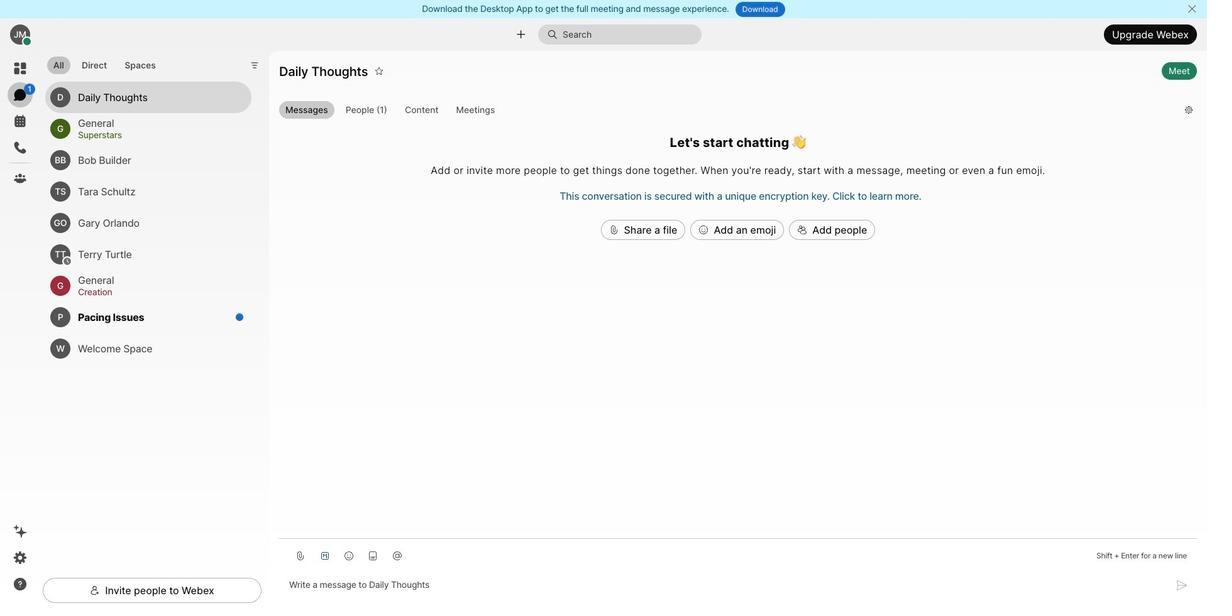 Task type: vqa. For each thing, say whether or not it's contained in the screenshot.
Noahlottofthings@Gmail.Com list item
no



Task type: describe. For each thing, give the bounding box(es) containing it.
1 general list item from the top
[[45, 113, 252, 144]]

tara schultz list item
[[45, 176, 252, 207]]

cancel_16 image
[[1187, 4, 1197, 14]]

2 general list item from the top
[[45, 270, 252, 302]]



Task type: locate. For each thing, give the bounding box(es) containing it.
1 vertical spatial general list item
[[45, 270, 252, 302]]

superstars element
[[78, 128, 236, 142]]

message composer toolbar element
[[279, 539, 1197, 569]]

general list item
[[45, 113, 252, 144], [45, 270, 252, 302]]

gary orlando list item
[[45, 207, 252, 239]]

welcome space list item
[[45, 333, 252, 365]]

tab list
[[44, 49, 165, 78]]

pacing issues, new messages list item
[[45, 302, 252, 333]]

0 vertical spatial general list item
[[45, 113, 252, 144]]

new messages image
[[235, 313, 244, 322]]

navigation
[[0, 51, 40, 609]]

terry turtle list item
[[45, 239, 252, 270]]

bob builder list item
[[45, 144, 252, 176]]

daily thoughts list item
[[45, 82, 252, 113]]

creation element
[[78, 285, 236, 299]]

group
[[279, 101, 1175, 121]]

webex tab list
[[8, 56, 35, 191]]



